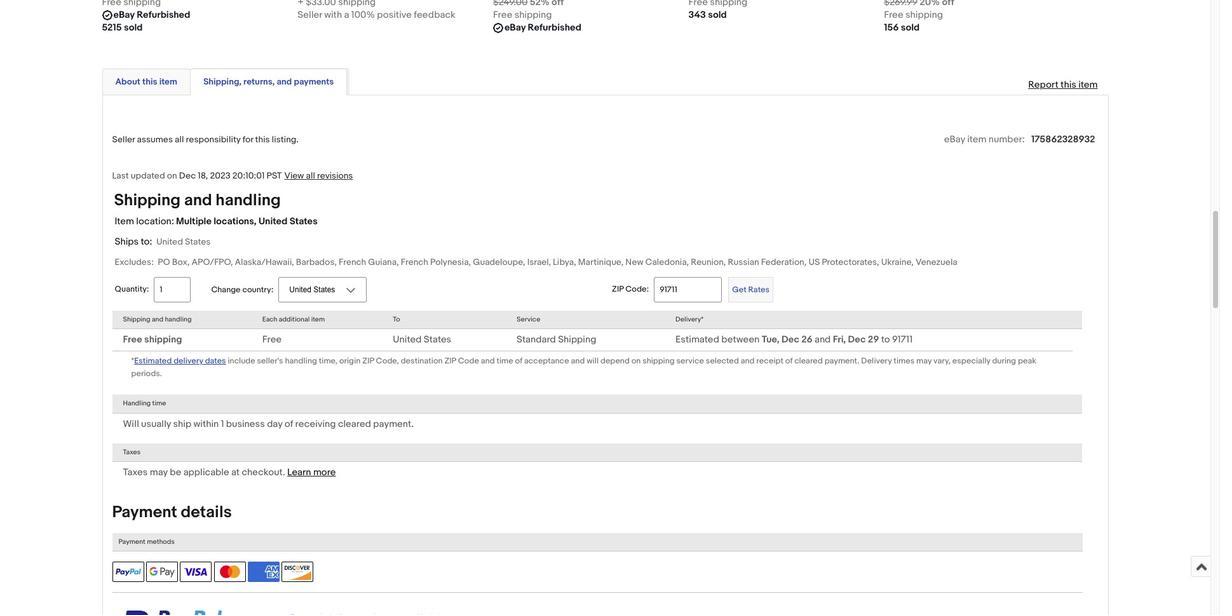 Task type: vqa. For each thing, say whether or not it's contained in the screenshot.
second Vintage
no



Task type: locate. For each thing, give the bounding box(es) containing it.
2 horizontal spatial states
[[424, 334, 451, 346]]

this right report
[[1061, 79, 1077, 91]]

seller for seller with a 100% positive feedback
[[298, 9, 322, 21]]

0 horizontal spatial on
[[167, 170, 177, 181]]

shipping up ebay refurbished text box
[[515, 9, 552, 21]]

item inside button
[[159, 76, 177, 87]]

states down multiple
[[185, 236, 211, 247]]

standard shipping
[[517, 334, 596, 346]]

sold right 5215
[[124, 21, 143, 34]]

checkout.
[[242, 466, 285, 478]]

french right guiana,
[[401, 257, 428, 267]]

0 vertical spatial refurbished
[[137, 9, 190, 21]]

0 vertical spatial payment.
[[825, 356, 860, 366]]

sold
[[708, 9, 727, 21], [124, 21, 143, 34], [901, 21, 920, 34]]

estimated delivery dates link
[[134, 355, 226, 367]]

of
[[515, 356, 522, 366], [785, 356, 793, 366], [285, 418, 293, 430]]

ebay down previous price $249.00 52% off text field
[[505, 21, 526, 34]]

2 horizontal spatial dec
[[848, 334, 866, 346]]

ebay inside text field
[[113, 9, 135, 21]]

to
[[393, 315, 400, 323]]

1 horizontal spatial handling
[[216, 191, 281, 210]]

0 vertical spatial shipping
[[114, 191, 180, 210]]

0 horizontal spatial united
[[156, 236, 183, 247]]

0 horizontal spatial cleared
[[338, 418, 371, 430]]

ebay refurbished
[[113, 9, 190, 21], [505, 21, 581, 34]]

this inside button
[[142, 76, 157, 87]]

0 horizontal spatial dec
[[179, 170, 196, 181]]

acceptance
[[524, 356, 569, 366]]

1 horizontal spatial may
[[916, 356, 932, 366]]

item right report
[[1079, 79, 1098, 91]]

item left number:
[[967, 133, 987, 145]]

seller left with
[[298, 9, 322, 21]]

1 vertical spatial shipping and handling
[[123, 315, 192, 323]]

tab list
[[102, 66, 1109, 95]]

0 horizontal spatial french
[[339, 257, 366, 267]]

0 vertical spatial cleared
[[795, 356, 823, 366]]

2 vertical spatial ebay
[[944, 133, 965, 145]]

cleared
[[795, 356, 823, 366], [338, 418, 371, 430]]

a
[[344, 9, 349, 21]]

taxes down 'will'
[[123, 448, 141, 456]]

estimated
[[676, 334, 719, 346], [134, 356, 172, 366]]

1 horizontal spatial ebay refurbished
[[505, 21, 581, 34]]

zip left code:
[[612, 284, 624, 294]]

free up 156
[[884, 9, 904, 21]]

united up "po"
[[156, 236, 183, 247]]

ebay refurbished down previous price $249.00 52% off text field
[[505, 21, 581, 34]]

united states up box,
[[156, 236, 211, 247]]

1 vertical spatial all
[[306, 170, 315, 181]]

free up ebay refurbished text box
[[493, 9, 512, 21]]

0 vertical spatial states
[[290, 215, 318, 227]]

0 vertical spatial united
[[259, 215, 288, 227]]

shipping and handling up multiple
[[114, 191, 281, 210]]

time up usually
[[152, 399, 166, 408]]

handling down 'quantity:' text box in the left of the page
[[165, 315, 192, 323]]

shipping up * estimated delivery dates
[[144, 334, 182, 346]]

item for about this item
[[159, 76, 177, 87]]

free shipping up ebay refurbished text box
[[493, 9, 552, 21]]

cleared down 26
[[795, 356, 823, 366]]

and left the will on the left bottom of the page
[[571, 356, 585, 366]]

1 vertical spatial payment.
[[373, 418, 414, 430]]

all right assumes
[[175, 134, 184, 145]]

0 vertical spatial time
[[497, 356, 513, 366]]

payment for payment details
[[112, 503, 177, 522]]

previous price $269.99 20% off text field
[[884, 0, 954, 9]]

this right about on the top of page
[[142, 76, 157, 87]]

time inside include seller's handling time, origin zip code, destination zip code and time of acceptance and will depend on shipping service selected and receipt of cleared payment. delivery times may vary, especially during peak periods.
[[497, 356, 513, 366]]

1 horizontal spatial seller
[[298, 9, 322, 21]]

this right for
[[255, 134, 270, 145]]

shipping,
[[203, 76, 242, 87]]

Free shipping text field
[[884, 9, 943, 21]]

on right updated
[[167, 170, 177, 181]]

1 horizontal spatial sold
[[708, 9, 727, 21]]

and right returns,
[[277, 76, 292, 87]]

5215
[[102, 21, 122, 34]]

on inside include seller's handling time, origin zip code, destination zip code and time of acceptance and will depend on shipping service selected and receipt of cleared payment. delivery times may vary, especially during peak periods.
[[632, 356, 641, 366]]

2 vertical spatial handling
[[285, 356, 317, 366]]

1 vertical spatial payment
[[119, 538, 145, 546]]

1 horizontal spatial french
[[401, 257, 428, 267]]

None text field
[[298, 0, 376, 9], [689, 0, 748, 9], [298, 0, 376, 9], [689, 0, 748, 9]]

united right locations,
[[259, 215, 288, 227]]

and inside button
[[277, 76, 292, 87]]

additional
[[279, 315, 310, 323]]

0 vertical spatial ebay refurbished
[[113, 9, 190, 21]]

handling
[[123, 399, 151, 408]]

shipping inside free shipping 156 sold
[[906, 9, 943, 21]]

2 horizontal spatial ebay
[[944, 133, 965, 145]]

methods
[[147, 538, 175, 546]]

payment. down fri, at the bottom
[[825, 356, 860, 366]]

feedback
[[414, 9, 456, 21]]

1 horizontal spatial states
[[290, 215, 318, 227]]

0 horizontal spatial this
[[142, 76, 157, 87]]

*
[[131, 356, 134, 366]]

peak
[[1018, 356, 1037, 366]]

0 horizontal spatial sold
[[124, 21, 143, 34]]

dec left the 29
[[848, 334, 866, 346]]

0 vertical spatial all
[[175, 134, 184, 145]]

free up *
[[123, 334, 142, 346]]

ebay up 5215 sold
[[113, 9, 135, 21]]

french
[[339, 257, 366, 267], [401, 257, 428, 267]]

ship
[[173, 418, 191, 430]]

united states up destination
[[393, 334, 451, 346]]

156 sold text field
[[884, 21, 920, 34]]

may left be
[[150, 466, 168, 478]]

1 vertical spatial united states
[[393, 334, 451, 346]]

1 vertical spatial on
[[632, 356, 641, 366]]

states up destination
[[424, 334, 451, 346]]

and right 26
[[815, 334, 831, 346]]

payment for payment methods
[[119, 538, 145, 546]]

this for report
[[1061, 79, 1077, 91]]

estimated up periods.
[[134, 356, 172, 366]]

refurbished down previous price $249.00 52% off text field
[[528, 21, 581, 34]]

0 horizontal spatial handling
[[165, 315, 192, 323]]

dec left 26
[[782, 334, 800, 346]]

1 horizontal spatial payment.
[[825, 356, 860, 366]]

zip left code
[[445, 356, 456, 366]]

learn
[[287, 466, 311, 478]]

martinique,
[[578, 257, 624, 267]]

on
[[167, 170, 177, 181], [632, 356, 641, 366]]

estimated between tue, dec 26 and fri, dec 29 to 91711
[[676, 334, 913, 346]]

0 vertical spatial may
[[916, 356, 932, 366]]

positive
[[377, 9, 412, 21]]

1 vertical spatial taxes
[[123, 466, 148, 478]]

0 vertical spatial handling
[[216, 191, 281, 210]]

1 vertical spatial seller
[[112, 134, 135, 145]]

zip right origin
[[362, 356, 374, 366]]

2 vertical spatial united
[[393, 334, 422, 346]]

refurbished
[[137, 9, 190, 21], [528, 21, 581, 34]]

guadeloupe,
[[473, 257, 525, 267]]

dec left 18,
[[179, 170, 196, 181]]

time right code
[[497, 356, 513, 366]]

more
[[313, 466, 336, 478]]

free shipping up *
[[123, 334, 182, 346]]

polynesia,
[[430, 257, 471, 267]]

dec for on
[[179, 170, 196, 181]]

payment.
[[825, 356, 860, 366], [373, 418, 414, 430]]

payment
[[112, 503, 177, 522], [119, 538, 145, 546]]

handling up locations,
[[216, 191, 281, 210]]

and left receipt in the bottom of the page
[[741, 356, 755, 366]]

time,
[[319, 356, 338, 366]]

shipping down quantity:
[[123, 315, 150, 323]]

1 horizontal spatial cleared
[[795, 356, 823, 366]]

2 horizontal spatial sold
[[901, 21, 920, 34]]

29
[[868, 334, 879, 346]]

handling
[[216, 191, 281, 210], [165, 315, 192, 323], [285, 356, 317, 366]]

fri,
[[833, 334, 846, 346]]

seller with a 100% positive feedback link
[[298, 0, 480, 21]]

shipping inside include seller's handling time, origin zip code, destination zip code and time of acceptance and will depend on shipping service selected and receipt of cleared payment. delivery times may vary, especially during peak periods.
[[643, 356, 675, 366]]

taxes for taxes
[[123, 448, 141, 456]]

1 horizontal spatial all
[[306, 170, 315, 181]]

payment. down code,
[[373, 418, 414, 430]]

taxes left be
[[123, 466, 148, 478]]

shipping left service
[[643, 356, 675, 366]]

2 french from the left
[[401, 257, 428, 267]]

item inside "link"
[[1079, 79, 1098, 91]]

1 vertical spatial ebay
[[505, 21, 526, 34]]

0 vertical spatial free shipping
[[493, 9, 552, 21]]

1 vertical spatial states
[[185, 236, 211, 247]]

1 horizontal spatial free shipping
[[493, 9, 552, 21]]

0 vertical spatial ebay
[[113, 9, 135, 21]]

2 horizontal spatial united
[[393, 334, 422, 346]]

1 vertical spatial ebay refurbished
[[505, 21, 581, 34]]

1 vertical spatial shipping
[[123, 315, 150, 323]]

about this item button
[[115, 75, 177, 88]]

1 vertical spatial time
[[152, 399, 166, 408]]

seller's
[[257, 356, 283, 366]]

Quantity: text field
[[154, 277, 191, 302]]

times
[[894, 356, 915, 366]]

of down standard
[[515, 356, 522, 366]]

will
[[123, 418, 139, 430]]

2 horizontal spatial zip
[[612, 284, 624, 294]]

states
[[290, 215, 318, 227], [185, 236, 211, 247], [424, 334, 451, 346]]

0 horizontal spatial refurbished
[[137, 9, 190, 21]]

for
[[243, 134, 253, 145]]

20:10:01
[[232, 170, 265, 181]]

dec
[[179, 170, 196, 181], [782, 334, 800, 346], [848, 334, 866, 346]]

ebay inside text box
[[505, 21, 526, 34]]

with
[[324, 9, 342, 21]]

receiving
[[295, 418, 336, 430]]

sold right 343
[[708, 9, 727, 21]]

refurbished inside text field
[[137, 9, 190, 21]]

google pay image
[[146, 562, 178, 582]]

Seller with a 100% positive feedback text field
[[298, 9, 456, 21]]

all right view
[[306, 170, 315, 181]]

of right receipt in the bottom of the page
[[785, 356, 793, 366]]

cleared inside include seller's handling time, origin zip code, destination zip code and time of acceptance and will depend on shipping service selected and receipt of cleared payment. delivery times may vary, especially during peak periods.
[[795, 356, 823, 366]]

united down to
[[393, 334, 422, 346]]

us
[[809, 257, 820, 267]]

taxes for taxes may be applicable at checkout. learn more
[[123, 466, 148, 478]]

0 horizontal spatial time
[[152, 399, 166, 408]]

discover image
[[282, 562, 314, 582]]

of right 'day'
[[285, 418, 293, 430]]

this
[[142, 76, 157, 87], [1061, 79, 1077, 91], [255, 134, 270, 145]]

ships to:
[[115, 236, 152, 248]]

payment left methods
[[119, 538, 145, 546]]

pst
[[267, 170, 282, 181]]

each additional item
[[262, 315, 325, 323]]

None text field
[[102, 0, 161, 9]]

and down 'quantity:' text box in the left of the page
[[152, 315, 163, 323]]

ebay left number:
[[944, 133, 965, 145]]

sold for 5215 sold
[[124, 21, 143, 34]]

change country:
[[211, 285, 273, 295]]

1 vertical spatial estimated
[[134, 356, 172, 366]]

payment up payment methods
[[112, 503, 177, 522]]

1 horizontal spatial refurbished
[[528, 21, 581, 34]]

0 horizontal spatial ebay refurbished
[[113, 9, 190, 21]]

item right about on the top of page
[[159, 76, 177, 87]]

2 taxes from the top
[[123, 466, 148, 478]]

usually
[[141, 418, 171, 430]]

1 horizontal spatial dec
[[782, 334, 800, 346]]

1 vertical spatial free shipping
[[123, 334, 182, 346]]

delivery
[[861, 356, 892, 366]]

0 horizontal spatial may
[[150, 466, 168, 478]]

shipping and handling down 'quantity:' text box in the left of the page
[[123, 315, 192, 323]]

guiana,
[[368, 257, 399, 267]]

and
[[277, 76, 292, 87], [184, 191, 212, 210], [152, 315, 163, 323], [815, 334, 831, 346], [481, 356, 495, 366], [571, 356, 585, 366], [741, 356, 755, 366]]

seller inside text box
[[298, 9, 322, 21]]

day
[[267, 418, 282, 430]]

box,
[[172, 257, 190, 267]]

1 horizontal spatial ebay
[[505, 21, 526, 34]]

american express image
[[248, 562, 280, 582]]

quantity:
[[115, 284, 149, 294]]

2 vertical spatial states
[[424, 334, 451, 346]]

0 vertical spatial seller
[[298, 9, 322, 21]]

1 vertical spatial refurbished
[[528, 21, 581, 34]]

1 taxes from the top
[[123, 448, 141, 456]]

2 horizontal spatial this
[[1061, 79, 1077, 91]]

visa image
[[180, 562, 212, 582]]

1 vertical spatial united
[[156, 236, 183, 247]]

ebay item number: 175862328932
[[944, 133, 1095, 145]]

sold inside free shipping 156 sold
[[901, 21, 920, 34]]

0 horizontal spatial ebay
[[113, 9, 135, 21]]

service
[[677, 356, 704, 366]]

0 horizontal spatial states
[[185, 236, 211, 247]]

states up barbados,
[[290, 215, 318, 227]]

26
[[802, 334, 813, 346]]

0 vertical spatial taxes
[[123, 448, 141, 456]]

zip
[[612, 284, 624, 294], [362, 356, 374, 366], [445, 356, 456, 366]]

handling left time,
[[285, 356, 317, 366]]

refurbished up 5215 sold
[[137, 9, 190, 21]]

french left guiana,
[[339, 257, 366, 267]]

0 horizontal spatial of
[[285, 418, 293, 430]]

1 horizontal spatial time
[[497, 356, 513, 366]]

refurbished inside text box
[[528, 21, 581, 34]]

item right additional
[[311, 315, 325, 323]]

ebay refurbished for ebay refurbished text field
[[113, 9, 190, 21]]

seller left assumes
[[112, 134, 135, 145]]

0 horizontal spatial seller
[[112, 134, 135, 145]]

0 horizontal spatial all
[[175, 134, 184, 145]]

on right depend
[[632, 356, 641, 366]]

shipping up 'location:'
[[114, 191, 180, 210]]

this inside "link"
[[1061, 79, 1077, 91]]

seller for seller assumes all responsibility for this listing.
[[112, 134, 135, 145]]

tab list containing about this item
[[102, 66, 1109, 95]]

1 horizontal spatial this
[[255, 134, 270, 145]]

united
[[259, 215, 288, 227], [156, 236, 183, 247], [393, 334, 422, 346]]

ebay refurbished up 5215 sold
[[113, 9, 190, 21]]

payment. inside include seller's handling time, origin zip code, destination zip code and time of acceptance and will depend on shipping service selected and receipt of cleared payment. delivery times may vary, especially during peak periods.
[[825, 356, 860, 366]]

0 vertical spatial estimated
[[676, 334, 719, 346]]

0 vertical spatial payment
[[112, 503, 177, 522]]

343 sold link
[[689, 0, 872, 21]]

1 horizontal spatial on
[[632, 356, 641, 366]]

ZIP Code: text field
[[654, 277, 722, 302]]

0 vertical spatial on
[[167, 170, 177, 181]]

sold right 156
[[901, 21, 920, 34]]

to
[[881, 334, 890, 346]]

estimated down delivery*
[[676, 334, 719, 346]]

1 horizontal spatial united states
[[393, 334, 451, 346]]

1 horizontal spatial of
[[515, 356, 522, 366]]

taxes may be applicable at checkout. learn more
[[123, 466, 336, 478]]

0 vertical spatial united states
[[156, 236, 211, 247]]

revisions
[[317, 170, 353, 181]]

master card image
[[214, 562, 246, 582]]

0 horizontal spatial estimated
[[134, 356, 172, 366]]

shipping up the will on the left bottom of the page
[[558, 334, 596, 346]]

2 horizontal spatial handling
[[285, 356, 317, 366]]

may left vary,
[[916, 356, 932, 366]]

seller with a 100% positive feedback
[[298, 9, 456, 21]]

1 horizontal spatial zip
[[445, 356, 456, 366]]

cleared right receiving
[[338, 418, 371, 430]]

shipping up the 156 sold text box
[[906, 9, 943, 21]]

1 horizontal spatial united
[[259, 215, 288, 227]]



Task type: describe. For each thing, give the bounding box(es) containing it.
175862328932
[[1031, 133, 1095, 145]]

ebay for ebay refurbished text field
[[113, 9, 135, 21]]

barbados,
[[296, 257, 337, 267]]

at
[[231, 466, 240, 478]]

1 vertical spatial may
[[150, 466, 168, 478]]

0 vertical spatial shipping and handling
[[114, 191, 281, 210]]

about
[[115, 76, 140, 87]]

shipping, returns, and payments button
[[203, 75, 334, 88]]

report this item
[[1028, 79, 1098, 91]]

ships
[[115, 236, 139, 248]]

previous price $249.00 52% off text field
[[493, 0, 564, 9]]

between
[[722, 334, 760, 346]]

343 sold text field
[[689, 9, 727, 21]]

details
[[181, 503, 232, 522]]

100%
[[351, 9, 375, 21]]

and up multiple
[[184, 191, 212, 210]]

free inside text box
[[493, 9, 512, 21]]

report
[[1028, 79, 1059, 91]]

Free shipping text field
[[493, 9, 552, 21]]

free down each
[[262, 334, 282, 346]]

selected
[[706, 356, 739, 366]]

eBay Refurbished text field
[[505, 21, 581, 34]]

payment methods
[[119, 538, 175, 546]]

156
[[884, 21, 899, 34]]

israel,
[[527, 257, 551, 267]]

receipt
[[757, 356, 784, 366]]

to:
[[141, 236, 152, 248]]

responsibility
[[186, 134, 241, 145]]

location:
[[136, 215, 174, 227]]

business
[[226, 418, 265, 430]]

reunion,
[[691, 257, 726, 267]]

2 horizontal spatial of
[[785, 356, 793, 366]]

shipping inside text box
[[515, 9, 552, 21]]

change
[[211, 285, 241, 295]]

delivery*
[[676, 315, 704, 323]]

zip code:
[[612, 284, 649, 294]]

will
[[587, 356, 599, 366]]

view all revisions link
[[282, 170, 353, 182]]

payment details
[[112, 503, 232, 522]]

learn more link
[[287, 466, 336, 478]]

tue,
[[762, 334, 780, 346]]

this for about
[[142, 76, 157, 87]]

343
[[689, 9, 706, 21]]

payments
[[294, 76, 334, 87]]

item location: multiple locations, united states
[[115, 215, 318, 227]]

free inside free shipping 156 sold
[[884, 9, 904, 21]]

and right code
[[481, 356, 495, 366]]

destination
[[401, 356, 443, 366]]

0 horizontal spatial payment.
[[373, 418, 414, 430]]

1 vertical spatial handling
[[165, 315, 192, 323]]

ebay for ebay refurbished text box
[[505, 21, 526, 34]]

0 horizontal spatial free shipping
[[123, 334, 182, 346]]

new
[[626, 257, 643, 267]]

get
[[732, 285, 747, 295]]

ebay refurbished for ebay refurbished text box
[[505, 21, 581, 34]]

will usually ship within 1 business day of receiving cleared payment.
[[123, 418, 414, 430]]

listing.
[[272, 134, 299, 145]]

po box, apo/fpo, alaska/hawaii, barbados, french guiana, french polynesia, guadeloupe, israel, libya, martinique, new caledonia, reunion, russian federation, us protectorates, ukraine, venezuela
[[158, 257, 958, 267]]

applicable
[[183, 466, 229, 478]]

2 vertical spatial shipping
[[558, 334, 596, 346]]

country:
[[242, 285, 273, 295]]

18,
[[198, 170, 208, 181]]

sold for 343 sold
[[708, 9, 727, 21]]

be
[[170, 466, 181, 478]]

standard
[[517, 334, 556, 346]]

1
[[221, 418, 224, 430]]

item for each additional item
[[311, 315, 325, 323]]

libya,
[[553, 257, 576, 267]]

1 french from the left
[[339, 257, 366, 267]]

excludes:
[[115, 257, 154, 267]]

code:
[[626, 284, 649, 294]]

handling inside include seller's handling time, origin zip code, destination zip code and time of acceptance and will depend on shipping service selected and receipt of cleared payment. delivery times may vary, especially during peak periods.
[[285, 356, 317, 366]]

returns,
[[243, 76, 275, 87]]

may inside include seller's handling time, origin zip code, destination zip code and time of acceptance and will depend on shipping service selected and receipt of cleared payment. delivery times may vary, especially during peak periods.
[[916, 356, 932, 366]]

dec for tue,
[[782, 334, 800, 346]]

locations,
[[214, 215, 257, 227]]

5215 sold text field
[[102, 21, 143, 34]]

1 horizontal spatial estimated
[[676, 334, 719, 346]]

0 horizontal spatial zip
[[362, 356, 374, 366]]

last
[[112, 170, 129, 181]]

paypal image
[[112, 562, 144, 582]]

refurbished for ebay refurbished text field
[[137, 9, 190, 21]]

within
[[194, 418, 219, 430]]

view
[[284, 170, 304, 181]]

especially
[[953, 356, 991, 366]]

number:
[[989, 133, 1025, 145]]

apo/fpo,
[[192, 257, 233, 267]]

dates
[[205, 356, 226, 366]]

refurbished for ebay refurbished text box
[[528, 21, 581, 34]]

1 vertical spatial cleared
[[338, 418, 371, 430]]

service
[[517, 315, 540, 323]]

assumes
[[137, 134, 173, 145]]

91711
[[892, 334, 913, 346]]

multiple
[[176, 215, 212, 227]]

periods.
[[131, 369, 162, 379]]

include
[[228, 356, 255, 366]]

0 horizontal spatial united states
[[156, 236, 211, 247]]

during
[[992, 356, 1016, 366]]

eBay Refurbished text field
[[113, 9, 190, 21]]

origin
[[339, 356, 361, 366]]

* estimated delivery dates
[[131, 356, 226, 366]]

handling time
[[123, 399, 166, 408]]

shipping, returns, and payments
[[203, 76, 334, 87]]

caledonia,
[[645, 257, 689, 267]]

include seller's handling time, origin zip code, destination zip code and time of acceptance and will depend on shipping service selected and receipt of cleared payment. delivery times may vary, especially during peak periods.
[[131, 356, 1037, 379]]

depend
[[601, 356, 630, 366]]

about this item
[[115, 76, 177, 87]]

po
[[158, 257, 170, 267]]

item for report this item
[[1079, 79, 1098, 91]]



